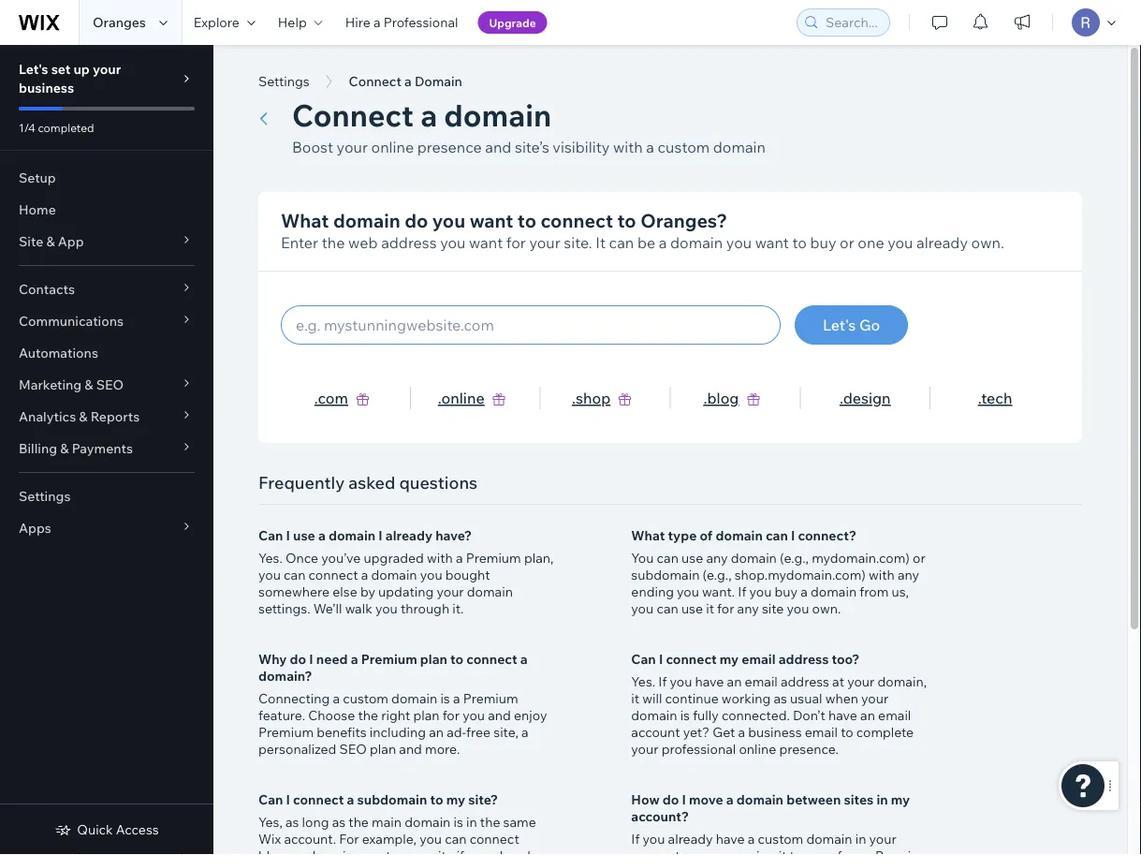 Task type: vqa. For each thing, say whether or not it's contained in the screenshot.
top "The"
no



Task type: describe. For each thing, give the bounding box(es) containing it.
a down enjoy at bottom
[[522, 724, 529, 740]]

com
[[318, 389, 348, 407]]

can i use a domain i already have? yes. once you've upgraded with a premium plan, you can connect a domain you bought somewhere else by updating your domain settings. we'll walk you through it.
[[259, 527, 554, 617]]

site's
[[515, 138, 550, 156]]

and inside connect a domain boost your online presence and site's visibility with a custom domain
[[485, 138, 512, 156]]

continue
[[665, 690, 719, 707]]

connecting
[[259, 690, 330, 707]]

if inside can i connect my email address too? yes. if you have an email address at your domain, it will continue working as usual when your domain is fully connected. don't have an email account yet? get a business email to complete your professional online presence.
[[659, 673, 667, 690]]

buy inside what domain do you want to connect to oranges? enter the web address you want for your site. it can be a domain you want to buy or one you already own.
[[811, 233, 837, 252]]

by
[[360, 584, 376, 600]]

. blog
[[704, 389, 739, 407]]

assign
[[737, 848, 776, 855]]

domain inside why do i need a premium plan to connect a domain? connecting a custom domain is a premium feature. choose the right plan for you and enjoy premium benefits including an ad-free site, a personalized seo plan and more.
[[392, 690, 438, 707]]

free
[[466, 724, 491, 740]]

do inside what domain do you want to connect to oranges? enter the web address you want for your site. it can be a domain you want to buy or one you already own.
[[405, 208, 428, 232]]

domain up oranges?
[[714, 138, 766, 156]]

shop.mydomain.com)
[[735, 567, 866, 583]]

2 vertical spatial and
[[399, 741, 422, 757]]

domain?
[[259, 668, 312, 684]]

quick access
[[77, 821, 159, 838]]

a inside what type of domain can i connect? you can use any domain (e.g., mydomain.com) or subdomain (e.g., shop.mydomain.com) with any ending you want. if you buy a domain from us, you can use it for any site you own.
[[801, 584, 808, 600]]

your inside what domain do you want to connect to oranges? enter the web address you want for your site. it can be a domain you want to buy or one you already own.
[[530, 233, 561, 252]]

0 vertical spatial plan
[[420, 651, 448, 667]]

0 vertical spatial settings
[[259, 73, 310, 89]]

you up account,
[[643, 831, 665, 847]]

account.
[[284, 831, 336, 847]]

domain up the web
[[333, 208, 401, 232]]

i up upgraded
[[379, 527, 383, 544]]

it inside 'how do i move a domain between sites in my account? if you already have a custom domain in your account, you can assign it to any of your premiu'
[[779, 848, 787, 855]]

too?
[[832, 651, 860, 667]]

2 vertical spatial address
[[781, 673, 830, 690]]

. for design
[[840, 389, 844, 407]]

the inside what domain do you want to connect to oranges? enter the web address you want for your site. it can be a domain you want to buy or one you already own.
[[322, 233, 345, 252]]

you inside why do i need a premium plan to connect a domain? connecting a custom domain is a premium feature. choose the right plan for you and enjoy premium benefits including an ad-free site, a personalized seo plan and more.
[[463, 707, 485, 724]]

completed
[[38, 120, 94, 134]]

domain down "between"
[[807, 831, 853, 847]]

a up assign
[[748, 831, 755, 847]]

domain,
[[878, 673, 927, 690]]

can right you
[[657, 550, 679, 566]]

updating
[[378, 584, 434, 600]]

in inside 'can i connect a subdomain to my site? yes, as long as the main domain is in the same wix account. for example, you can connect blog.mydomain.com to your site if you alrea'
[[466, 814, 477, 830]]

connect for domain
[[292, 96, 414, 134]]

your inside the let's set up your business
[[93, 61, 121, 77]]

analytics & reports
[[19, 408, 140, 425]]

site & app button
[[0, 226, 214, 258]]

a inside 'can i connect a subdomain to my site? yes, as long as the main domain is in the same wix account. for example, you can connect blog.mydomain.com to your site if you alrea'
[[347, 791, 354, 808]]

let's for let's set up your business
[[19, 61, 48, 77]]

connect inside can i use a domain i already have? yes. once you've upgraded with a premium plan, you can connect a domain you bought somewhere else by updating your domain settings. we'll walk you through it.
[[309, 567, 358, 583]]

you left "want."
[[677, 584, 700, 600]]

. tech
[[979, 389, 1013, 407]]

including
[[370, 724, 426, 740]]

domain down upgraded
[[371, 567, 417, 583]]

setup
[[19, 170, 56, 186]]

quick access button
[[55, 821, 159, 838]]

complete
[[857, 724, 914, 740]]

you've
[[322, 550, 361, 566]]

can i connect a subdomain to my site? yes, as long as the main domain is in the same wix account. for example, you can connect blog.mydomain.com to your site if you alrea
[[259, 791, 538, 855]]

with inside what type of domain can i connect? you can use any domain (e.g., mydomain.com) or subdomain (e.g., shop.mydomain.com) with any ending you want. if you buy a domain from us, you can use it for any site you own.
[[869, 567, 895, 583]]

connect a domain boost your online presence and site's visibility with a custom domain
[[292, 96, 766, 156]]

you down presence
[[433, 208, 466, 232]]

usual
[[791, 690, 823, 707]]

1 horizontal spatial in
[[856, 831, 867, 847]]

is for can i connect a subdomain to my site? yes, as long as the main domain is in the same wix account. for example, you can connect blog.mydomain.com to your site if you alrea
[[454, 814, 463, 830]]

for inside what domain do you want to connect to oranges? enter the web address you want for your site. it can be a domain you want to buy or one you already own.
[[507, 233, 526, 252]]

. for shop
[[572, 389, 576, 407]]

to left site?
[[430, 791, 444, 808]]

can down ending
[[657, 600, 679, 617]]

a up by
[[361, 567, 368, 583]]

you down shop.mydomain.com)
[[787, 600, 810, 617]]

how do i move a domain between sites in my account? if you already have a custom domain in your account, you can assign it to any of your premiu
[[632, 791, 931, 855]]

. com
[[315, 389, 348, 407]]

already inside 'how do i move a domain between sites in my account? if you already have a custom domain in your account, you can assign it to any of your premiu'
[[668, 831, 713, 847]]

any up "want."
[[707, 550, 728, 566]]

example,
[[362, 831, 417, 847]]

as inside can i connect my email address too? yes. if you have an email address at your domain, it will continue working as usual when your domain is fully connected. don't have an email account yet? get a business email to complete your professional online presence.
[[774, 690, 788, 707]]

& for site
[[46, 233, 55, 250]]

. for com
[[315, 389, 318, 407]]

the down site?
[[480, 814, 501, 830]]

yes,
[[259, 814, 283, 830]]

it.
[[453, 600, 464, 617]]

let's set up your business
[[19, 61, 121, 96]]

0 horizontal spatial (e.g.,
[[703, 567, 732, 583]]

with inside can i use a domain i already have? yes. once you've upgraded with a premium plan, you can connect a domain you bought somewhere else by updating your domain settings. we'll walk you through it.
[[427, 550, 453, 566]]

automations link
[[0, 337, 214, 369]]

type
[[668, 527, 697, 544]]

you down oranges?
[[727, 233, 752, 252]]

0 vertical spatial an
[[727, 673, 742, 690]]

at
[[833, 673, 845, 690]]

to down example,
[[386, 848, 399, 855]]

else
[[333, 584, 358, 600]]

can inside 'can i connect a subdomain to my site? yes, as long as the main domain is in the same wix account. for example, you can connect blog.mydomain.com to your site if you alrea'
[[445, 831, 467, 847]]

app
[[58, 233, 84, 250]]

ad-
[[447, 724, 466, 740]]

any down shop.mydomain.com)
[[738, 600, 759, 617]]

0 vertical spatial (e.g.,
[[780, 550, 809, 566]]

connect down same
[[470, 831, 520, 847]]

my inside can i connect my email address too? yes. if you have an email address at your domain, it will continue working as usual when your domain is fully connected. don't have an email account yet? get a business email to complete your professional online presence.
[[720, 651, 739, 667]]

1 vertical spatial address
[[779, 651, 829, 667]]

be
[[638, 233, 656, 252]]

already inside can i use a domain i already have? yes. once you've upgraded with a premium plan, you can connect a domain you bought somewhere else by updating your domain settings. we'll walk you through it.
[[386, 527, 433, 544]]

you right one
[[888, 233, 914, 252]]

premium up the right
[[361, 651, 417, 667]]

move
[[689, 791, 724, 808]]

let's go button
[[795, 305, 909, 345]]

. for online
[[438, 389, 442, 407]]

walk
[[345, 600, 373, 617]]

the inside why do i need a premium plan to connect a domain? connecting a custom domain is a premium feature. choose the right plan for you and enjoy premium benefits including an ad-free site, a personalized seo plan and more.
[[358, 707, 378, 724]]

your inside 'can i connect a subdomain to my site? yes, as long as the main domain is in the same wix account. for example, you can connect blog.mydomain.com to your site if you alrea'
[[402, 848, 429, 855]]

you inside can i connect my email address too? yes. if you have an email address at your domain, it will continue working as usual when your domain is fully connected. don't have an email account yet? get a business email to complete your professional online presence.
[[670, 673, 693, 690]]

questions
[[399, 472, 478, 493]]

an inside why do i need a premium plan to connect a domain? connecting a custom domain is a premium feature. choose the right plan for you and enjoy premium benefits including an ad-free site, a personalized seo plan and more.
[[429, 724, 444, 740]]

home
[[19, 201, 56, 218]]

domain up "want."
[[731, 550, 777, 566]]

premium down feature.
[[259, 724, 314, 740]]

if
[[457, 848, 465, 855]]

premium inside can i use a domain i already have? yes. once you've upgraded with a premium plan, you can connect a domain you bought somewhere else by updating your domain settings. we'll walk you through it.
[[466, 550, 521, 566]]

connect up long
[[293, 791, 344, 808]]

with inside connect a domain boost your online presence and site's visibility with a custom domain
[[613, 138, 643, 156]]

settings.
[[259, 600, 311, 617]]

hire
[[345, 14, 371, 30]]

a up enjoy at bottom
[[521, 651, 528, 667]]

1 vertical spatial an
[[861, 707, 876, 724]]

sites
[[844, 791, 874, 808]]

you down ending
[[632, 600, 654, 617]]

or inside what domain do you want to connect to oranges? enter the web address you want for your site. it can be a domain you want to buy or one you already own.
[[840, 233, 855, 252]]

for inside why do i need a premium plan to connect a domain? connecting a custom domain is a premium feature. choose the right plan for you and enjoy premium benefits including an ad-free site, a personalized seo plan and more.
[[443, 707, 460, 724]]

online inside connect a domain boost your online presence and site's visibility with a custom domain
[[371, 138, 414, 156]]

to left one
[[793, 233, 807, 252]]

of inside what type of domain can i connect? you can use any domain (e.g., mydomain.com) or subdomain (e.g., shop.mydomain.com) with any ending you want. if you buy a domain from us, you can use it for any site you own.
[[700, 527, 713, 544]]

bought
[[446, 567, 490, 583]]

mydomain.com)
[[812, 550, 910, 566]]

1/4
[[19, 120, 35, 134]]

the up for
[[349, 814, 369, 830]]

you right "want."
[[750, 584, 772, 600]]

to left oranges?
[[618, 208, 637, 232]]

a inside button
[[405, 73, 412, 89]]

connected.
[[722, 707, 790, 724]]

custom inside connect a domain boost your online presence and site's visibility with a custom domain
[[658, 138, 710, 156]]

Search... field
[[820, 9, 884, 36]]

1 horizontal spatial as
[[332, 814, 346, 830]]

oranges
[[93, 14, 146, 30]]

domain down shop.mydomain.com)
[[811, 584, 857, 600]]

go
[[860, 316, 881, 334]]

through
[[401, 600, 450, 617]]

subdomain inside 'can i connect a subdomain to my site? yes, as long as the main domain is in the same wix account. for example, you can connect blog.mydomain.com to your site if you alrea'
[[357, 791, 427, 808]]

what for what type of domain can i connect?
[[632, 527, 665, 544]]

yet?
[[683, 724, 710, 740]]

can inside 'how do i move a domain between sites in my account? if you already have a custom domain in your account, you can assign it to any of your premiu'
[[712, 848, 734, 855]]

site & app
[[19, 233, 84, 250]]

can inside what domain do you want to connect to oranges? enter the web address you want for your site. it can be a domain you want to buy or one you already own.
[[609, 233, 634, 252]]

to inside 'how do i move a domain between sites in my account? if you already have a custom domain in your account, you can assign it to any of your premiu'
[[790, 848, 803, 855]]

will
[[643, 690, 663, 707]]

yes. inside can i connect my email address too? yes. if you have an email address at your domain, it will continue working as usual when your domain is fully connected. don't have an email account yet? get a business email to complete your professional online presence.
[[632, 673, 656, 690]]

you down by
[[375, 600, 398, 617]]

can for can i connect my email address too? yes. if you have an email address at your domain, it will continue working as usual when your domain is fully connected. don't have an email account yet? get a business email to complete your professional online presence.
[[632, 651, 656, 667]]

help
[[278, 14, 307, 30]]

yes. inside can i use a domain i already have? yes. once you've upgraded with a premium plan, you can connect a domain you bought somewhere else by updating your domain settings. we'll walk you through it.
[[259, 550, 283, 566]]

to inside why do i need a premium plan to connect a domain? connecting a custom domain is a premium feature. choose the right plan for you and enjoy premium benefits including an ad-free site, a personalized seo plan and more.
[[451, 651, 464, 667]]

let's for let's go
[[823, 316, 856, 334]]

you up updating
[[420, 567, 443, 583]]

wix
[[259, 831, 281, 847]]

setup link
[[0, 162, 214, 194]]

a right visibility
[[647, 138, 655, 156]]

0 vertical spatial have
[[695, 673, 724, 690]]

quick
[[77, 821, 113, 838]]

you right account,
[[687, 848, 709, 855]]

account
[[632, 724, 681, 740]]



Task type: locate. For each thing, give the bounding box(es) containing it.
for
[[339, 831, 359, 847]]

already right one
[[917, 233, 968, 252]]

upgrade
[[489, 15, 536, 30]]

. for tech
[[979, 389, 982, 407]]

1 vertical spatial site
[[432, 848, 454, 855]]

if inside what type of domain can i connect? you can use any domain (e.g., mydomain.com) or subdomain (e.g., shop.mydomain.com) with any ending you want. if you buy a domain from us, you can use it for any site you own.
[[738, 584, 747, 600]]

& right billing
[[60, 440, 69, 457]]

oranges?
[[641, 208, 728, 232]]

a up choose at bottom
[[333, 690, 340, 707]]

professional
[[662, 741, 736, 757]]

when
[[826, 690, 859, 707]]

1 vertical spatial (e.g.,
[[703, 567, 732, 583]]

connect?
[[799, 527, 857, 544]]

payments
[[72, 440, 133, 457]]

what domain do you want to connect to oranges? enter the web address you want for your site. it can be a domain you want to buy or one you already own.
[[281, 208, 1005, 252]]

you right example,
[[420, 831, 442, 847]]

and up site,
[[488, 707, 511, 724]]

1 vertical spatial what
[[632, 527, 665, 544]]

same
[[504, 814, 537, 830]]

0 vertical spatial if
[[738, 584, 747, 600]]

1 vertical spatial and
[[488, 707, 511, 724]]

0 vertical spatial use
[[293, 527, 315, 544]]

1 horizontal spatial custom
[[658, 138, 710, 156]]

what up enter
[[281, 208, 329, 232]]

do for why do i need a premium plan to connect a domain?
[[290, 651, 306, 667]]

a up ad-
[[453, 690, 460, 707]]

a inside what domain do you want to connect to oranges? enter the web address you want for your site. it can be a domain you want to buy or one you already own.
[[659, 233, 667, 252]]

connect inside connect a domain boost your online presence and site's visibility with a custom domain
[[292, 96, 414, 134]]

have
[[695, 673, 724, 690], [829, 707, 858, 724], [716, 831, 745, 847]]

can inside can i use a domain i already have? yes. once you've upgraded with a premium plan, you can connect a domain you bought somewhere else by updating your domain settings. we'll walk you through it.
[[284, 567, 306, 583]]

& for marketing
[[85, 377, 93, 393]]

i up account.
[[286, 791, 290, 808]]

have up continue
[[695, 673, 724, 690]]

analytics
[[19, 408, 76, 425]]

0 horizontal spatial own.
[[813, 600, 841, 617]]

seo inside dropdown button
[[96, 377, 124, 393]]

frequently asked questions
[[259, 472, 478, 493]]

in
[[877, 791, 889, 808], [466, 814, 477, 830], [856, 831, 867, 847]]

1 vertical spatial settings
[[19, 488, 71, 504]]

your
[[93, 61, 121, 77], [337, 138, 368, 156], [530, 233, 561, 252], [437, 584, 464, 600], [848, 673, 875, 690], [862, 690, 889, 707], [632, 741, 659, 757], [870, 831, 897, 847], [402, 848, 429, 855], [845, 848, 873, 855]]

presence.
[[780, 741, 839, 757]]

0 vertical spatial in
[[877, 791, 889, 808]]

0 horizontal spatial do
[[290, 651, 306, 667]]

a right be
[[659, 233, 667, 252]]

can inside can i use a domain i already have? yes. once you've upgraded with a premium plan, you can connect a domain you bought somewhere else by updating your domain settings. we'll walk you through it.
[[259, 527, 283, 544]]

online
[[371, 138, 414, 156], [442, 389, 485, 407], [739, 741, 777, 757]]

domain up you've at the left bottom
[[329, 527, 376, 544]]

any down "between"
[[806, 848, 827, 855]]

is inside why do i need a premium plan to connect a domain? connecting a custom domain is a premium feature. choose the right plan for you and enjoy premium benefits including an ad-free site, a personalized seo plan and more.
[[441, 690, 450, 707]]

0 vertical spatial of
[[700, 527, 713, 544]]

any up us,
[[898, 567, 920, 583]]

buy inside what type of domain can i connect? you can use any domain (e.g., mydomain.com) or subdomain (e.g., shop.mydomain.com) with any ending you want. if you buy a domain from us, you can use it for any site you own.
[[775, 584, 798, 600]]

buy left one
[[811, 233, 837, 252]]

or inside what type of domain can i connect? you can use any domain (e.g., mydomain.com) or subdomain (e.g., shop.mydomain.com) with any ending you want. if you buy a domain from us, you can use it for any site you own.
[[913, 550, 926, 566]]

2 vertical spatial custom
[[758, 831, 804, 847]]

0 horizontal spatial site
[[432, 848, 454, 855]]

domain down oranges?
[[671, 233, 723, 252]]

connect inside what domain do you want to connect to oranges? enter the web address you want for your site. it can be a domain you want to buy or one you already own.
[[541, 208, 614, 232]]

connect inside why do i need a premium plan to connect a domain? connecting a custom domain is a premium feature. choose the right plan for you and enjoy premium benefits including an ad-free site, a personalized seo plan and more.
[[467, 651, 518, 667]]

2 vertical spatial with
[[869, 567, 895, 583]]

1 vertical spatial have
[[829, 707, 858, 724]]

with up from
[[869, 567, 895, 583]]

what inside what domain do you want to connect to oranges? enter the web address you want for your site. it can be a domain you want to buy or one you already own.
[[281, 208, 329, 232]]

can for can i connect a subdomain to my site? yes, as long as the main domain is in the same wix account. for example, you can connect blog.mydomain.com to your site if you alrea
[[259, 791, 283, 808]]

business inside the let's set up your business
[[19, 80, 74, 96]]

1 horizontal spatial yes.
[[632, 673, 656, 690]]

2 horizontal spatial do
[[663, 791, 679, 808]]

0 horizontal spatial let's
[[19, 61, 48, 77]]

in down sites
[[856, 831, 867, 847]]

have down when
[[829, 707, 858, 724]]

can
[[609, 233, 634, 252], [766, 527, 789, 544], [657, 550, 679, 566], [284, 567, 306, 583], [657, 600, 679, 617], [445, 831, 467, 847], [712, 848, 734, 855]]

1 vertical spatial custom
[[343, 690, 389, 707]]

for inside what type of domain can i connect? you can use any domain (e.g., mydomain.com) or subdomain (e.g., shop.mydomain.com) with any ending you want. if you buy a domain from us, you can use it for any site you own.
[[718, 600, 735, 617]]

own. inside what type of domain can i connect? you can use any domain (e.g., mydomain.com) or subdomain (e.g., shop.mydomain.com) with any ending you want. if you buy a domain from us, you can use it for any site you own.
[[813, 600, 841, 617]]

6 . from the left
[[979, 389, 982, 407]]

connect
[[541, 208, 614, 232], [309, 567, 358, 583], [467, 651, 518, 667], [666, 651, 717, 667], [293, 791, 344, 808], [470, 831, 520, 847]]

online up questions
[[442, 389, 485, 407]]

what
[[281, 208, 329, 232], [632, 527, 665, 544]]

from
[[860, 584, 889, 600]]

& up 'analytics & reports'
[[85, 377, 93, 393]]

0 vertical spatial what
[[281, 208, 329, 232]]

0 horizontal spatial buy
[[775, 584, 798, 600]]

premium
[[466, 550, 521, 566], [361, 651, 417, 667], [463, 690, 519, 707], [259, 724, 314, 740]]

my up working
[[720, 651, 739, 667]]

to inside can i connect my email address too? yes. if you have an email address at your domain, it will continue working as usual when your domain is fully connected. don't have an email account yet? get a business email to complete your professional online presence.
[[841, 724, 854, 740]]

(e.g.,
[[780, 550, 809, 566], [703, 567, 732, 583]]

connect inside button
[[349, 73, 402, 89]]

site down shop.mydomain.com)
[[762, 600, 784, 617]]

& for billing
[[60, 440, 69, 457]]

help button
[[267, 0, 334, 45]]

business down set
[[19, 80, 74, 96]]

why do i need a premium plan to connect a domain? connecting a custom domain is a premium feature. choose the right plan for you and enjoy premium benefits including an ad-free site, a personalized seo plan and more.
[[259, 651, 547, 757]]

1 horizontal spatial let's
[[823, 316, 856, 334]]

up
[[74, 61, 90, 77]]

presence
[[417, 138, 482, 156]]

any inside 'how do i move a domain between sites in my account? if you already have a custom domain in your account, you can assign it to any of your premiu'
[[806, 848, 827, 855]]

1 horizontal spatial online
[[442, 389, 485, 407]]

have inside 'how do i move a domain between sites in my account? if you already have a custom domain in your account, you can assign it to any of your premiu'
[[716, 831, 745, 847]]

1 vertical spatial plan
[[413, 707, 440, 724]]

my inside 'how do i move a domain between sites in my account? if you already have a custom domain in your account, you can assign it to any of your premiu'
[[891, 791, 910, 808]]

domain down bought
[[467, 584, 513, 600]]

0 vertical spatial do
[[405, 208, 428, 232]]

your inside can i use a domain i already have? yes. once you've upgraded with a premium plan, you can connect a domain you bought somewhere else by updating your domain settings. we'll walk you through it.
[[437, 584, 464, 600]]

0 horizontal spatial subdomain
[[357, 791, 427, 808]]

to right assign
[[790, 848, 803, 855]]

or right 'mydomain.com)'
[[913, 550, 926, 566]]

of inside 'how do i move a domain between sites in my account? if you already have a custom domain in your account, you can assign it to any of your premiu'
[[830, 848, 843, 855]]

do inside 'how do i move a domain between sites in my account? if you already have a custom domain in your account, you can assign it to any of your premiu'
[[663, 791, 679, 808]]

1 vertical spatial business
[[749, 724, 802, 740]]

a right get
[[738, 724, 746, 740]]

already
[[917, 233, 968, 252], [386, 527, 433, 544], [668, 831, 713, 847]]

1 horizontal spatial of
[[830, 848, 843, 855]]

can up shop.mydomain.com)
[[766, 527, 789, 544]]

i inside why do i need a premium plan to connect a domain? connecting a custom domain is a premium feature. choose the right plan for you and enjoy premium benefits including an ad-free site, a personalized seo plan and more.
[[309, 651, 313, 667]]

1 horizontal spatial settings
[[259, 73, 310, 89]]

billing & payments button
[[0, 433, 214, 465]]

a up you've at the left bottom
[[318, 527, 326, 544]]

1 horizontal spatial do
[[405, 208, 428, 232]]

can inside can i connect my email address too? yes. if you have an email address at your domain, it will continue working as usual when your domain is fully connected. don't have an email account yet? get a business email to complete your professional online presence.
[[632, 651, 656, 667]]

it inside can i connect my email address too? yes. if you have an email address at your domain, it will continue working as usual when your domain is fully connected. don't have an email account yet? get a business email to complete your professional online presence.
[[632, 690, 640, 707]]

i left the need
[[309, 651, 313, 667]]

2 vertical spatial already
[[668, 831, 713, 847]]

i up the once
[[286, 527, 290, 544]]

connect inside can i connect my email address too? yes. if you have an email address at your domain, it will continue working as usual when your domain is fully connected. don't have an email account yet? get a business email to complete your professional online presence.
[[666, 651, 717, 667]]

2 horizontal spatial online
[[739, 741, 777, 757]]

site inside what type of domain can i connect? you can use any domain (e.g., mydomain.com) or subdomain (e.g., shop.mydomain.com) with any ending you want. if you buy a domain from us, you can use it for any site you own.
[[762, 600, 784, 617]]

communications
[[19, 313, 124, 329]]

let's go
[[823, 316, 881, 334]]

want.
[[703, 584, 735, 600]]

billing
[[19, 440, 57, 457]]

somewhere
[[259, 584, 330, 600]]

automations
[[19, 345, 98, 361]]

2 horizontal spatial as
[[774, 690, 788, 707]]

want
[[470, 208, 514, 232], [469, 233, 503, 252], [756, 233, 789, 252]]

enter
[[281, 233, 319, 252]]

custom
[[658, 138, 710, 156], [343, 690, 389, 707], [758, 831, 804, 847]]

2 horizontal spatial it
[[779, 848, 787, 855]]

with right visibility
[[613, 138, 643, 156]]

i inside 'how do i move a domain between sites in my account? if you already have a custom domain in your account, you can assign it to any of your premiu'
[[682, 791, 686, 808]]

domain
[[415, 73, 463, 89]]

what for what domain do you want to connect to oranges?
[[281, 208, 329, 232]]

a down shop.mydomain.com)
[[801, 584, 808, 600]]

0 horizontal spatial seo
[[96, 377, 124, 393]]

&
[[46, 233, 55, 250], [85, 377, 93, 393], [79, 408, 88, 425], [60, 440, 69, 457]]

and down the including
[[399, 741, 422, 757]]

2 vertical spatial it
[[779, 848, 787, 855]]

web
[[348, 233, 378, 252]]

settings link
[[0, 480, 214, 512]]

home link
[[0, 194, 214, 226]]

plan,
[[524, 550, 554, 566]]

& inside popup button
[[60, 440, 69, 457]]

business inside can i connect my email address too? yes. if you have an email address at your domain, it will continue working as usual when your domain is fully connected. don't have an email account yet? get a business email to complete your professional online presence.
[[749, 724, 802, 740]]

1 vertical spatial seo
[[340, 741, 367, 757]]

address inside what domain do you want to connect to oranges? enter the web address you want for your site. it can be a domain you want to buy or one you already own.
[[381, 233, 437, 252]]

connect for domain
[[349, 73, 402, 89]]

i up the will
[[659, 651, 663, 667]]

0 horizontal spatial my
[[447, 791, 466, 808]]

don't
[[793, 707, 826, 724]]

can right it
[[609, 233, 634, 252]]

contacts
[[19, 281, 75, 297]]

2 horizontal spatial my
[[891, 791, 910, 808]]

account,
[[632, 848, 684, 855]]

sidebar element
[[0, 45, 214, 855]]

2 vertical spatial can
[[259, 791, 283, 808]]

marketing
[[19, 377, 82, 393]]

a right the need
[[351, 651, 358, 667]]

to
[[518, 208, 537, 232], [618, 208, 637, 232], [793, 233, 807, 252], [451, 651, 464, 667], [841, 724, 854, 740], [430, 791, 444, 808], [386, 848, 399, 855], [790, 848, 803, 855]]

1 horizontal spatial subdomain
[[632, 567, 700, 583]]

1 horizontal spatial it
[[706, 600, 715, 617]]

2 . from the left
[[438, 389, 442, 407]]

0 vertical spatial subdomain
[[632, 567, 700, 583]]

let's inside the let's set up your business
[[19, 61, 48, 77]]

is inside can i connect my email address too? yes. if you have an email address at your domain, it will continue working as usual when your domain is fully connected. don't have an email account yet? get a business email to complete your professional online presence.
[[681, 707, 690, 724]]

2 vertical spatial for
[[443, 707, 460, 724]]

contacts button
[[0, 273, 214, 305]]

can inside 'can i connect a subdomain to my site? yes, as long as the main domain is in the same wix account. for example, you can connect blog.mydomain.com to your site if you alrea'
[[259, 791, 283, 808]]

can up "if"
[[445, 831, 467, 847]]

2 vertical spatial an
[[429, 724, 444, 740]]

1 vertical spatial subdomain
[[357, 791, 427, 808]]

. for blog
[[704, 389, 708, 407]]

0 vertical spatial is
[[441, 690, 450, 707]]

i inside can i connect my email address too? yes. if you have an email address at your domain, it will continue working as usual when your domain is fully connected. don't have an email account yet? get a business email to complete your professional online presence.
[[659, 651, 663, 667]]

1 vertical spatial for
[[718, 600, 735, 617]]

0 horizontal spatial for
[[443, 707, 460, 724]]

visibility
[[553, 138, 610, 156]]

what inside what type of domain can i connect? you can use any domain (e.g., mydomain.com) or subdomain (e.g., shop.mydomain.com) with any ending you want. if you buy a domain from us, you can use it for any site you own.
[[632, 527, 665, 544]]

is up "if"
[[454, 814, 463, 830]]

site,
[[494, 724, 519, 740]]

domain up account
[[632, 707, 678, 724]]

a inside can i connect my email address too? yes. if you have an email address at your domain, it will continue working as usual when your domain is fully connected. don't have an email account yet? get a business email to complete your professional online presence.
[[738, 724, 746, 740]]

yes. left the once
[[259, 550, 283, 566]]

why
[[259, 651, 287, 667]]

for
[[507, 233, 526, 252], [718, 600, 735, 617], [443, 707, 460, 724]]

asked
[[349, 472, 396, 493]]

. online
[[438, 389, 485, 407]]

for up ad-
[[443, 707, 460, 724]]

2 horizontal spatial already
[[917, 233, 968, 252]]

an up more.
[[429, 724, 444, 740]]

1 horizontal spatial site
[[762, 600, 784, 617]]

0 horizontal spatial business
[[19, 80, 74, 96]]

site
[[19, 233, 43, 250]]

2 horizontal spatial is
[[681, 707, 690, 724]]

premium up free
[[463, 690, 519, 707]]

the left the web
[[322, 233, 345, 252]]

plan right the right
[[413, 707, 440, 724]]

communications button
[[0, 305, 214, 337]]

a down domain
[[421, 96, 438, 134]]

domain up site's
[[444, 96, 552, 134]]

tech
[[982, 389, 1013, 407]]

it left the will
[[632, 690, 640, 707]]

2 horizontal spatial an
[[861, 707, 876, 724]]

i inside what type of domain can i connect? you can use any domain (e.g., mydomain.com) or subdomain (e.g., shop.mydomain.com) with any ending you want. if you buy a domain from us, you can use it for any site you own.
[[791, 527, 796, 544]]

is down continue
[[681, 707, 690, 724]]

1 horizontal spatial is
[[454, 814, 463, 830]]

domain inside 'can i connect a subdomain to my site? yes, as long as the main domain is in the same wix account. for example, you can connect blog.mydomain.com to your site if you alrea'
[[405, 814, 451, 830]]

you right "if"
[[468, 848, 490, 855]]

buy
[[811, 233, 837, 252], [775, 584, 798, 600]]

connect up enjoy at bottom
[[467, 651, 518, 667]]

let's inside button
[[823, 316, 856, 334]]

0 vertical spatial already
[[917, 233, 968, 252]]

online inside can i connect my email address too? yes. if you have an email address at your domain, it will continue working as usual when your domain is fully connected. don't have an email account yet? get a business email to complete your professional online presence.
[[739, 741, 777, 757]]

apps button
[[0, 512, 214, 544]]

subdomain inside what type of domain can i connect? you can use any domain (e.g., mydomain.com) or subdomain (e.g., shop.mydomain.com) with any ending you want. if you buy a domain from us, you can use it for any site you own.
[[632, 567, 700, 583]]

you right the web
[[440, 233, 466, 252]]

0 horizontal spatial it
[[632, 690, 640, 707]]

1 horizontal spatial my
[[720, 651, 739, 667]]

5 . from the left
[[840, 389, 844, 407]]

you up free
[[463, 707, 485, 724]]

domain up assign
[[737, 791, 784, 808]]

1 vertical spatial own.
[[813, 600, 841, 617]]

domain inside can i connect my email address too? yes. if you have an email address at your domain, it will continue working as usual when your domain is fully connected. don't have an email account yet? get a business email to complete your professional online presence.
[[632, 707, 678, 724]]

you up somewhere in the left of the page
[[259, 567, 281, 583]]

settings inside sidebar element
[[19, 488, 71, 504]]

if inside 'how do i move a domain between sites in my account? if you already have a custom domain in your account, you can assign it to any of your premiu'
[[632, 831, 640, 847]]

2 vertical spatial if
[[632, 831, 640, 847]]

1 . from the left
[[315, 389, 318, 407]]

main
[[372, 814, 402, 830]]

1 vertical spatial already
[[386, 527, 433, 544]]

0 vertical spatial or
[[840, 233, 855, 252]]

3 . from the left
[[572, 389, 576, 407]]

2 vertical spatial have
[[716, 831, 745, 847]]

& for analytics
[[79, 408, 88, 425]]

what type of domain can i connect? you can use any domain (e.g., mydomain.com) or subdomain (e.g., shop.mydomain.com) with any ending you want. if you buy a domain from us, you can use it for any site you own.
[[632, 527, 926, 617]]

1 horizontal spatial with
[[613, 138, 643, 156]]

marketing & seo button
[[0, 369, 214, 401]]

0 horizontal spatial with
[[427, 550, 453, 566]]

seo down automations 'link'
[[96, 377, 124, 393]]

and left site's
[[485, 138, 512, 156]]

a up bought
[[456, 550, 463, 566]]

4 . from the left
[[704, 389, 708, 407]]

it down "want."
[[706, 600, 715, 617]]

1 vertical spatial can
[[632, 651, 656, 667]]

0 horizontal spatial of
[[700, 527, 713, 544]]

once
[[286, 550, 319, 566]]

domain right type
[[716, 527, 763, 544]]

1 vertical spatial use
[[682, 550, 704, 566]]

(e.g., up shop.mydomain.com)
[[780, 550, 809, 566]]

let's left "go"
[[823, 316, 856, 334]]

can for can i use a domain i already have? yes. once you've upgraded with a premium plan, you can connect a domain you bought somewhere else by updating your domain settings. we'll walk you through it.
[[259, 527, 283, 544]]

buy down shop.mydomain.com)
[[775, 584, 798, 600]]

professional
[[384, 14, 458, 30]]

more.
[[425, 741, 460, 757]]

if right "want."
[[738, 584, 747, 600]]

account?
[[632, 808, 689, 825]]

of right type
[[700, 527, 713, 544]]

plan down the including
[[370, 741, 396, 757]]

connect up the boost
[[292, 96, 414, 134]]

do inside why do i need a premium plan to connect a domain? connecting a custom domain is a premium feature. choose the right plan for you and enjoy premium benefits including an ad-free site, a personalized seo plan and more.
[[290, 651, 306, 667]]

feature.
[[259, 707, 305, 724]]

it
[[596, 233, 606, 252]]

custom up assign
[[758, 831, 804, 847]]

a left domain
[[405, 73, 412, 89]]

2 vertical spatial plan
[[370, 741, 396, 757]]

& inside popup button
[[79, 408, 88, 425]]

hire a professional link
[[334, 0, 470, 45]]

(e.g., up "want."
[[703, 567, 732, 583]]

0 vertical spatial connect
[[349, 73, 402, 89]]

2 vertical spatial do
[[663, 791, 679, 808]]

1 horizontal spatial business
[[749, 724, 802, 740]]

1 vertical spatial buy
[[775, 584, 798, 600]]

1 vertical spatial do
[[290, 651, 306, 667]]

1 horizontal spatial (e.g.,
[[780, 550, 809, 566]]

seo inside why do i need a premium plan to connect a domain? connecting a custom domain is a premium feature. choose the right plan for you and enjoy premium benefits including an ad-free site, a personalized seo plan and more.
[[340, 741, 367, 757]]

is
[[441, 690, 450, 707], [681, 707, 690, 724], [454, 814, 463, 830]]

2 vertical spatial use
[[682, 600, 703, 617]]

own. inside what domain do you want to connect to oranges? enter the web address you want for your site. it can be a domain you want to buy or one you already own.
[[972, 233, 1005, 252]]

for left site.
[[507, 233, 526, 252]]

one
[[858, 233, 885, 252]]

use inside can i use a domain i already have? yes. once you've upgraded with a premium plan, you can connect a domain you bought somewhere else by updating your domain settings. we'll walk you through it.
[[293, 527, 315, 544]]

connect down you've at the left bottom
[[309, 567, 358, 583]]

a right hire
[[374, 14, 381, 30]]

1 horizontal spatial already
[[668, 831, 713, 847]]

0 vertical spatial for
[[507, 233, 526, 252]]

boost
[[292, 138, 333, 156]]

2 vertical spatial online
[[739, 741, 777, 757]]

the
[[322, 233, 345, 252], [358, 707, 378, 724], [349, 814, 369, 830], [480, 814, 501, 830]]

i inside 'can i connect a subdomain to my site? yes, as long as the main domain is in the same wix account. for example, you can connect blog.mydomain.com to your site if you alrea'
[[286, 791, 290, 808]]

reports
[[91, 408, 140, 425]]

to down site's
[[518, 208, 537, 232]]

domain
[[444, 96, 552, 134], [714, 138, 766, 156], [333, 208, 401, 232], [671, 233, 723, 252], [329, 527, 376, 544], [716, 527, 763, 544], [731, 550, 777, 566], [371, 567, 417, 583], [467, 584, 513, 600], [811, 584, 857, 600], [392, 690, 438, 707], [632, 707, 678, 724], [737, 791, 784, 808], [405, 814, 451, 830], [807, 831, 853, 847]]

settings
[[259, 73, 310, 89], [19, 488, 71, 504]]

it inside what type of domain can i connect? you can use any domain (e.g., mydomain.com) or subdomain (e.g., shop.mydomain.com) with any ending you want. if you buy a domain from us, you can use it for any site you own.
[[706, 600, 715, 617]]

2 vertical spatial in
[[856, 831, 867, 847]]

do for how do i move a domain between sites in my account?
[[663, 791, 679, 808]]

a right move
[[727, 791, 734, 808]]

choose
[[308, 707, 355, 724]]

get
[[713, 724, 736, 740]]

e.g. mystunningwebsite.com field
[[290, 306, 772, 344]]

in right sites
[[877, 791, 889, 808]]

0 vertical spatial online
[[371, 138, 414, 156]]

a
[[374, 14, 381, 30], [405, 73, 412, 89], [421, 96, 438, 134], [647, 138, 655, 156], [659, 233, 667, 252], [318, 527, 326, 544], [456, 550, 463, 566], [361, 567, 368, 583], [801, 584, 808, 600], [351, 651, 358, 667], [521, 651, 528, 667], [333, 690, 340, 707], [453, 690, 460, 707], [522, 724, 529, 740], [738, 724, 746, 740], [347, 791, 354, 808], [727, 791, 734, 808], [748, 831, 755, 847]]

1/4 completed
[[19, 120, 94, 134]]

let's left set
[[19, 61, 48, 77]]

0 vertical spatial it
[[706, 600, 715, 617]]

0 horizontal spatial already
[[386, 527, 433, 544]]

site inside 'can i connect a subdomain to my site? yes, as long as the main domain is in the same wix account. for example, you can connect blog.mydomain.com to your site if you alrea'
[[432, 848, 454, 855]]

1 vertical spatial online
[[442, 389, 485, 407]]

1 horizontal spatial an
[[727, 673, 742, 690]]

my inside 'can i connect a subdomain to my site? yes, as long as the main domain is in the same wix account. for example, you can connect blog.mydomain.com to your site if you alrea'
[[447, 791, 466, 808]]

i left connect?
[[791, 527, 796, 544]]

your inside connect a domain boost your online presence and site's visibility with a custom domain
[[337, 138, 368, 156]]

already up upgraded
[[386, 527, 433, 544]]

you
[[433, 208, 466, 232], [440, 233, 466, 252], [727, 233, 752, 252], [888, 233, 914, 252], [259, 567, 281, 583], [420, 567, 443, 583], [677, 584, 700, 600], [750, 584, 772, 600], [375, 600, 398, 617], [632, 600, 654, 617], [787, 600, 810, 617], [670, 673, 693, 690], [463, 707, 485, 724], [420, 831, 442, 847], [643, 831, 665, 847], [468, 848, 490, 855], [687, 848, 709, 855]]

custom inside why do i need a premium plan to connect a domain? connecting a custom domain is a premium feature. choose the right plan for you and enjoy premium benefits including an ad-free site, a personalized seo plan and more.
[[343, 690, 389, 707]]

is for why do i need a premium plan to connect a domain? connecting a custom domain is a premium feature. choose the right plan for you and enjoy premium benefits including an ad-free site, a personalized seo plan and more.
[[441, 690, 450, 707]]

site
[[762, 600, 784, 617], [432, 848, 454, 855]]

1 vertical spatial let's
[[823, 316, 856, 334]]

billing & payments
[[19, 440, 133, 457]]

can left assign
[[712, 848, 734, 855]]

2 horizontal spatial for
[[718, 600, 735, 617]]

custom inside 'how do i move a domain between sites in my account? if you already have a custom domain in your account, you can assign it to any of your premiu'
[[758, 831, 804, 847]]

my right sites
[[891, 791, 910, 808]]

explore
[[194, 14, 240, 30]]

0 vertical spatial buy
[[811, 233, 837, 252]]

already inside what domain do you want to connect to oranges? enter the web address you want for your site. it can be a domain you want to buy or one you already own.
[[917, 233, 968, 252]]

is inside 'can i connect a subdomain to my site? yes, as long as the main domain is in the same wix account. for example, you can connect blog.mydomain.com to your site if you alrea'
[[454, 814, 463, 830]]

working
[[722, 690, 771, 707]]

as right yes,
[[286, 814, 299, 830]]

it right assign
[[779, 848, 787, 855]]

you
[[632, 550, 654, 566]]

yes.
[[259, 550, 283, 566], [632, 673, 656, 690]]

i left move
[[682, 791, 686, 808]]

0 horizontal spatial as
[[286, 814, 299, 830]]

an up complete
[[861, 707, 876, 724]]

0 horizontal spatial an
[[429, 724, 444, 740]]

0 vertical spatial and
[[485, 138, 512, 156]]



